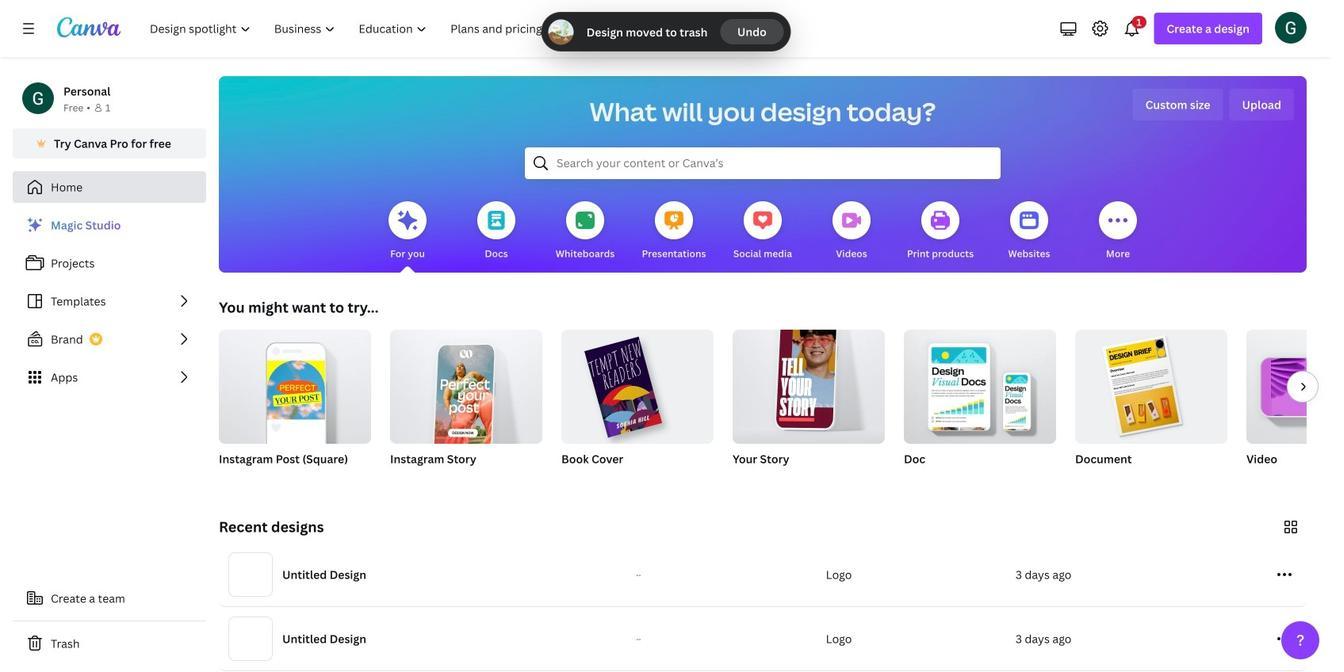 Task type: vqa. For each thing, say whether or not it's contained in the screenshot.
"group"
yes



Task type: describe. For each thing, give the bounding box(es) containing it.
top level navigation element
[[140, 13, 637, 44]]



Task type: locate. For each thing, give the bounding box(es) containing it.
list
[[13, 209, 206, 393]]

greg robinson image
[[1275, 12, 1307, 43]]

None search field
[[525, 148, 1001, 179]]

group
[[733, 320, 885, 487], [733, 320, 885, 444], [219, 324, 371, 487], [219, 324, 371, 444], [390, 324, 543, 487], [390, 324, 543, 453], [562, 324, 714, 487], [562, 324, 714, 444], [904, 324, 1057, 487], [904, 324, 1057, 444], [1076, 324, 1228, 487], [1076, 324, 1228, 444], [1247, 330, 1333, 487], [1247, 330, 1333, 444]]

Search search field
[[557, 148, 969, 178]]

status
[[542, 13, 790, 51]]



